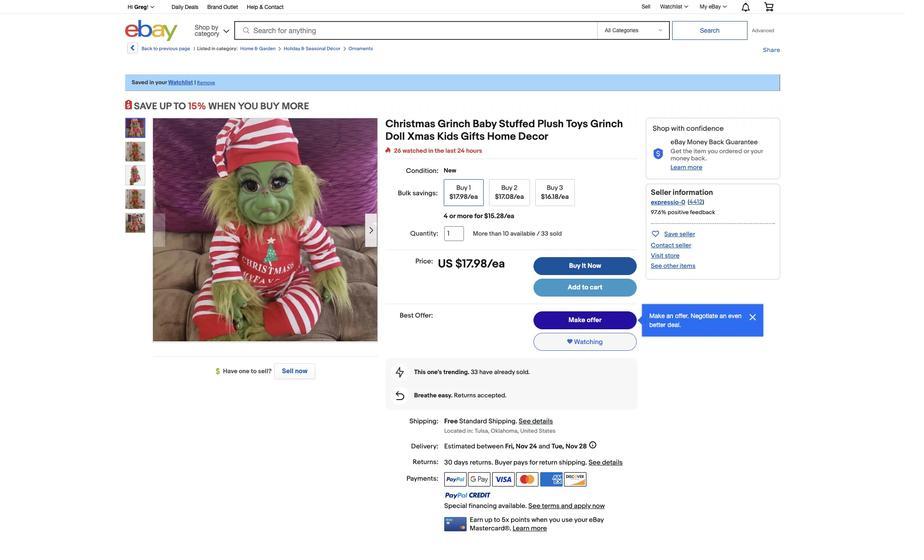 Task type: describe. For each thing, give the bounding box(es) containing it.
0 horizontal spatial more
[[457, 212, 473, 221]]

by
[[211, 24, 218, 31]]

ebay inside ebay money back guarantee get the item you ordered or your money back. learn more
[[671, 138, 685, 147]]

account navigation
[[123, 0, 780, 14]]

shop by category
[[195, 24, 219, 37]]

money
[[687, 138, 707, 147]]

or inside ebay money back guarantee get the item you ordered or your money back. learn more
[[744, 148, 749, 155]]

shop for shop by category
[[195, 24, 210, 31]]

standard
[[459, 418, 487, 426]]

ebay inside account navigation
[[709, 4, 721, 10]]

contact seller visit store see other items
[[651, 242, 695, 270]]

sell for sell now
[[282, 367, 294, 376]]

add to cart link
[[533, 279, 637, 297]]

buy 2 $17.08/ea
[[495, 184, 524, 201]]

1 nov from the left
[[516, 443, 528, 451]]

picture 1 of 5 image
[[126, 119, 144, 137]]

add to cart
[[568, 284, 602, 292]]

listed
[[197, 46, 210, 52]]

mastercard®.
[[470, 525, 511, 533]]

)
[[703, 198, 704, 206]]

my ebay
[[700, 4, 721, 10]]

watched
[[403, 147, 427, 155]]

and for 24
[[539, 443, 550, 451]]

1 vertical spatial $17.98/ea
[[455, 258, 505, 271]]

save up to 15% when you buy more
[[134, 101, 309, 113]]

4412
[[689, 198, 703, 206]]

learn more link inside us $17.98/ea main content
[[513, 525, 547, 533]]

make an offer. negotiate an even better deal. tooltip
[[642, 305, 763, 337]]

save seller
[[664, 231, 695, 238]]

in for |
[[212, 46, 215, 52]]

0 vertical spatial |
[[194, 46, 195, 52]]

apply
[[574, 502, 591, 511]]

picture 3 of 5 image
[[125, 166, 145, 185]]

your shopping cart image
[[763, 2, 774, 11]]

buy 1 $17.98/ea
[[449, 184, 478, 201]]

4 or more for $15.28/ea
[[444, 212, 514, 221]]

$16.18/ea
[[541, 193, 569, 201]]

0 horizontal spatial your
[[155, 79, 167, 86]]

you inside "earn up to 5x points when you use your ebay mastercard®."
[[549, 516, 560, 525]]

daily deals
[[172, 4, 198, 10]]

this
[[414, 369, 426, 376]]

picture 2 of 5 image
[[125, 142, 145, 162]]

seller information expressio-0 ( 4412 ) 97.6% positive feedback
[[651, 188, 715, 216]]

back.
[[691, 155, 707, 162]]

5x
[[502, 516, 509, 525]]

save
[[134, 101, 157, 113]]

offer:
[[415, 312, 433, 320]]

toys
[[566, 118, 588, 131]]

97.6%
[[651, 209, 666, 216]]

details inside free standard shipping . see details located in: tulsa, oklahoma, united states
[[532, 418, 553, 426]]

1 an from the left
[[666, 313, 673, 320]]

paypal credit image
[[444, 493, 491, 500]]

remove button
[[197, 79, 215, 86]]

26
[[394, 147, 401, 155]]

& for seasonal
[[301, 46, 305, 52]]

& for contact
[[260, 4, 263, 10]]

delivery:
[[411, 443, 438, 451]]

with details__icon image for breathe easy.
[[396, 392, 404, 401]]

the inside us $17.98/ea main content
[[435, 147, 444, 155]]

make offer link
[[533, 312, 637, 330]]

share
[[763, 46, 780, 53]]

baby
[[473, 118, 497, 131]]

more inside ebay money back guarantee get the item you ordered or your money back. learn more
[[688, 164, 702, 171]]

1 vertical spatial for
[[529, 459, 538, 467]]

1 horizontal spatial 33
[[541, 230, 548, 238]]

financing
[[469, 502, 497, 511]]

even
[[728, 313, 742, 320]]

remove
[[197, 80, 215, 86]]

buy left it
[[569, 262, 580, 271]]

master card image
[[516, 473, 539, 487]]

to left cart
[[582, 284, 588, 292]]

garden
[[259, 46, 276, 52]]

learn inside us $17.98/ea main content
[[513, 525, 529, 533]]

information
[[673, 188, 713, 197]]

back to previous page
[[142, 46, 190, 52]]

see terms and apply now link
[[528, 502, 605, 511]]

30
[[444, 459, 452, 467]]

buy for buy 1
[[456, 184, 467, 192]]

1
[[469, 184, 471, 192]]

to left previous
[[153, 46, 158, 52]]

bulk savings:
[[398, 189, 438, 198]]

expressio-0 link
[[651, 199, 685, 206]]

Quantity: text field
[[444, 227, 464, 241]]

to right one
[[251, 368, 257, 376]]

this one's trending. 33 have already sold.
[[414, 369, 530, 376]]

buy
[[260, 101, 280, 113]]

1 vertical spatial 24
[[529, 443, 537, 451]]

negotiate
[[691, 313, 718, 320]]

buy for buy 2
[[501, 184, 512, 192]]

item
[[694, 148, 706, 155]]

0 vertical spatial see details link
[[519, 418, 553, 426]]

visit store link
[[651, 252, 680, 260]]

paypal image
[[444, 473, 467, 487]]

with details__icon image for this one's trending.
[[396, 368, 404, 378]]

watchlist inside the watchlist link
[[660, 4, 682, 10]]

28
[[579, 443, 587, 451]]

more
[[282, 101, 309, 113]]

none submit inside shop by category banner
[[672, 21, 748, 40]]

ebay mastercard image
[[444, 518, 467, 532]]

0 vertical spatial now
[[295, 367, 307, 376]]

american express image
[[540, 473, 562, 487]]

to
[[174, 101, 186, 113]]

1 vertical spatial watchlist link
[[168, 79, 193, 86]]

us $17.98/ea main content
[[385, 118, 638, 533]]

hi greg !
[[128, 4, 148, 10]]

$15.28/ea
[[484, 212, 514, 221]]

category:
[[216, 46, 238, 52]]

other
[[663, 262, 678, 270]]

holiday & seasonal décor link
[[284, 46, 340, 52]]

located
[[444, 428, 466, 435]]

christmas grinch baby stuffed plush toys grinch doll xmas kids gifts home decor
[[385, 118, 623, 143]]

décor
[[327, 46, 340, 52]]

guarantee
[[726, 138, 758, 147]]

tue,
[[552, 443, 564, 451]]

0 vertical spatial for
[[474, 212, 483, 221]]

get
[[671, 148, 682, 155]]

hi
[[128, 4, 133, 10]]

make for make an offer. negotiate an even better deal.
[[649, 313, 665, 320]]

10
[[503, 230, 509, 238]]

0 horizontal spatial 24
[[457, 147, 465, 155]]

breathe
[[414, 392, 437, 400]]

sell link
[[638, 3, 654, 10]]

make for make offer
[[569, 316, 585, 325]]

daily
[[172, 4, 183, 10]]

0 horizontal spatial watchlist
[[168, 79, 193, 86]]

3
[[559, 184, 563, 192]]

google pay image
[[468, 473, 491, 487]]

30 days returns . buyer pays for return shipping . see details
[[444, 459, 623, 467]]

2 vertical spatial more
[[531, 525, 547, 533]]

contact inside contact seller visit store see other items
[[651, 242, 674, 249]]

visit
[[651, 252, 663, 260]]

make an offer. negotiate an even better deal.
[[649, 313, 742, 329]]

1 vertical spatial 33
[[471, 369, 478, 376]]

picture 4 of 5 image
[[125, 190, 145, 209]]

1 vertical spatial |
[[194, 79, 196, 86]]

save seller button
[[651, 229, 695, 239]]

pays
[[513, 459, 528, 467]]

sold
[[550, 230, 562, 238]]

payments:
[[407, 475, 438, 484]]

oklahoma,
[[491, 428, 519, 435]]



Task type: vqa. For each thing, say whether or not it's contained in the screenshot.
North within 'The North Face Men's Extreme Pile 1/4  Zip fleece Pullover - Size M - Blue'
no



Task type: locate. For each thing, give the bounding box(es) containing it.
1 horizontal spatial for
[[529, 459, 538, 467]]

1 vertical spatial contact
[[651, 242, 674, 249]]

seller
[[651, 188, 671, 197]]

see details link up united
[[519, 418, 553, 426]]

2 grinch from the left
[[590, 118, 623, 131]]

0 horizontal spatial make
[[569, 316, 585, 325]]

returns
[[454, 392, 476, 400]]

returns
[[470, 459, 492, 467]]

seller down 'save seller'
[[676, 242, 691, 249]]

1 horizontal spatial back
[[709, 138, 724, 147]]

contact right help
[[264, 4, 284, 10]]

buy inside buy 1 $17.98/ea
[[456, 184, 467, 192]]

money
[[671, 155, 690, 162]]

ebay down apply
[[589, 516, 604, 525]]

0 horizontal spatial in
[[149, 79, 154, 86]]

to left 5x
[[494, 516, 500, 525]]

now
[[588, 262, 601, 271]]

doll
[[385, 131, 405, 143]]

or right 4
[[449, 212, 455, 221]]

bulk
[[398, 189, 411, 198]]

earn
[[470, 516, 483, 525]]

. up "oklahoma,"
[[516, 418, 517, 426]]

0 horizontal spatial details
[[532, 418, 553, 426]]

more down back.
[[688, 164, 702, 171]]

& for garden
[[255, 46, 258, 52]]

breathe easy. returns accepted.
[[414, 392, 507, 400]]

0 vertical spatial contact
[[264, 4, 284, 10]]

back up "ordered"
[[709, 138, 724, 147]]

1 horizontal spatial 24
[[529, 443, 537, 451]]

1 horizontal spatial shop
[[653, 125, 670, 133]]

buy left 3
[[547, 184, 558, 192]]

last
[[445, 147, 456, 155]]

1 vertical spatial your
[[751, 148, 763, 155]]

1 horizontal spatial and
[[561, 502, 573, 511]]

have
[[479, 369, 493, 376]]

buy inside buy 3 $16.18/ea
[[547, 184, 558, 192]]

1 grinch from the left
[[438, 118, 470, 131]]

$17.08/ea
[[495, 193, 524, 201]]

0 horizontal spatial learn
[[513, 525, 529, 533]]

0 horizontal spatial you
[[549, 516, 560, 525]]

0 horizontal spatial see details link
[[519, 418, 553, 426]]

your inside "earn up to 5x points when you use your ebay mastercard®."
[[574, 516, 587, 525]]

0 vertical spatial learn more link
[[671, 164, 702, 171]]

for
[[474, 212, 483, 221], [529, 459, 538, 467]]

grinch up last at the top of the page
[[438, 118, 470, 131]]

back inside ebay money back guarantee get the item you ordered or your money back. learn more
[[709, 138, 724, 147]]

0 horizontal spatial and
[[539, 443, 550, 451]]

$17.98/ea down 1
[[449, 193, 478, 201]]

shop inside shop by category
[[195, 24, 210, 31]]

|
[[194, 46, 195, 52], [194, 79, 196, 86]]

with details__icon image
[[653, 149, 663, 160], [396, 368, 404, 378], [396, 392, 404, 401]]

or inside us $17.98/ea main content
[[449, 212, 455, 221]]

with
[[671, 125, 685, 133]]

2 horizontal spatial ebay
[[709, 4, 721, 10]]

see down visit
[[651, 262, 662, 270]]

shipping
[[489, 418, 516, 426]]

you inside ebay money back guarantee get the item you ordered or your money back. learn more
[[708, 148, 718, 155]]

1 horizontal spatial in
[[212, 46, 215, 52]]

shop left "by"
[[195, 24, 210, 31]]

. inside free standard shipping . see details located in: tulsa, oklahoma, united states
[[516, 418, 517, 426]]

have
[[223, 368, 237, 376]]

1 vertical spatial learn
[[513, 525, 529, 533]]

learn more link down money on the right top of page
[[671, 164, 702, 171]]

1 horizontal spatial grinch
[[590, 118, 623, 131]]

1 vertical spatial or
[[449, 212, 455, 221]]

seller inside button
[[679, 231, 695, 238]]

in right watched on the left
[[428, 147, 433, 155]]

24 down united
[[529, 443, 537, 451]]

1 horizontal spatial watchlist
[[660, 4, 682, 10]]

save
[[664, 231, 678, 238]]

0 vertical spatial with details__icon image
[[653, 149, 663, 160]]

estimated between fri, nov 24 and tue, nov 28
[[444, 443, 587, 451]]

nov right fri,
[[516, 443, 528, 451]]

in
[[212, 46, 215, 52], [149, 79, 154, 86], [428, 147, 433, 155]]

for right pays
[[529, 459, 538, 467]]

shop with confidence
[[653, 125, 724, 133]]

with details__icon image left get
[[653, 149, 663, 160]]

1 horizontal spatial details
[[602, 459, 623, 467]]

details
[[532, 418, 553, 426], [602, 459, 623, 467]]

see inside contact seller visit store see other items
[[651, 262, 662, 270]]

. left buyer
[[492, 459, 493, 467]]

to inside "earn up to 5x points when you use your ebay mastercard®."
[[494, 516, 500, 525]]

in right saved
[[149, 79, 154, 86]]

0 vertical spatial shop
[[195, 24, 210, 31]]

2 vertical spatial your
[[574, 516, 587, 525]]

shop by category banner
[[123, 0, 780, 44]]

and up use
[[561, 502, 573, 511]]

sell now link
[[272, 364, 315, 380]]

1 horizontal spatial learn more link
[[671, 164, 702, 171]]

| left listed
[[194, 46, 195, 52]]

help
[[247, 4, 258, 10]]

0 vertical spatial sell
[[642, 3, 650, 10]]

0 vertical spatial your
[[155, 79, 167, 86]]

2 vertical spatial with details__icon image
[[396, 392, 404, 401]]

15%
[[188, 101, 206, 113]]

shop for shop with confidence
[[653, 125, 670, 133]]

dollar sign image
[[216, 368, 223, 376]]

seller for contact
[[676, 242, 691, 249]]

price:
[[415, 258, 433, 266]]

picture 5 of 5 image
[[125, 214, 145, 233]]

watchlist
[[660, 4, 682, 10], [168, 79, 193, 86]]

& right help
[[260, 4, 263, 10]]

now right apply
[[592, 502, 605, 511]]

in inside us $17.98/ea main content
[[428, 147, 433, 155]]

Search for anything text field
[[236, 22, 595, 39]]

0 horizontal spatial watchlist link
[[168, 79, 193, 86]]

0 horizontal spatial shop
[[195, 24, 210, 31]]

watchlist right sell link
[[660, 4, 682, 10]]

brand outlet
[[207, 4, 238, 10]]

already
[[494, 369, 515, 376]]

0 horizontal spatial learn more link
[[513, 525, 547, 533]]

buy left 2
[[501, 184, 512, 192]]

0 horizontal spatial &
[[255, 46, 258, 52]]

seller for save
[[679, 231, 695, 238]]

1 horizontal spatial nov
[[566, 443, 578, 451]]

shop left with
[[653, 125, 670, 133]]

1 vertical spatial seller
[[676, 242, 691, 249]]

deals
[[185, 4, 198, 10]]

up
[[159, 101, 171, 113]]

0 horizontal spatial contact
[[264, 4, 284, 10]]

back inside back to previous page link
[[142, 46, 152, 52]]

buyer
[[495, 459, 512, 467]]

1 horizontal spatial learn
[[671, 164, 686, 171]]

seller right save
[[679, 231, 695, 238]]

offer
[[587, 316, 602, 325]]

buy
[[456, 184, 467, 192], [501, 184, 512, 192], [547, 184, 558, 192], [569, 262, 580, 271]]

hours
[[466, 147, 482, 155]]

. for returns
[[492, 459, 493, 467]]

the right get
[[683, 148, 692, 155]]

free
[[444, 418, 458, 426]]

stuffed
[[499, 118, 535, 131]]

the inside ebay money back guarantee get the item you ordered or your money back. learn more
[[683, 148, 692, 155]]

back
[[142, 46, 152, 52], [709, 138, 724, 147]]

2 nov from the left
[[566, 443, 578, 451]]

home right category:
[[240, 46, 254, 52]]

see details link right shipping
[[589, 459, 623, 467]]

your
[[155, 79, 167, 86], [751, 148, 763, 155], [574, 516, 587, 525]]

your down guarantee
[[751, 148, 763, 155]]

you left use
[[549, 516, 560, 525]]

0 vertical spatial watchlist link
[[655, 1, 692, 12]]

1 horizontal spatial an
[[720, 313, 727, 320]]

in for 26
[[428, 147, 433, 155]]

home right gifts
[[487, 131, 516, 143]]

1 horizontal spatial sell
[[642, 3, 650, 10]]

0 horizontal spatial or
[[449, 212, 455, 221]]

free standard shipping . see details located in: tulsa, oklahoma, united states
[[444, 418, 556, 435]]

estimated
[[444, 443, 475, 451]]

more right points
[[531, 525, 547, 533]]

& right "holiday"
[[301, 46, 305, 52]]

christmas grinch baby stuffed plush toys grinch doll xmas kids gifts home decor - picture 1 of 5 image
[[153, 117, 377, 342]]

1 vertical spatial details
[[602, 459, 623, 467]]

and left tue,
[[539, 443, 550, 451]]

for up more
[[474, 212, 483, 221]]

. down 28
[[585, 459, 587, 467]]

greg
[[134, 4, 147, 10]]

seller
[[679, 231, 695, 238], [676, 242, 691, 249]]

home & garden link
[[240, 46, 276, 52]]

home inside christmas grinch baby stuffed plush toys grinch doll xmas kids gifts home decor
[[487, 131, 516, 143]]

seasonal
[[306, 46, 326, 52]]

0 horizontal spatial .
[[492, 459, 493, 467]]

sell inside account navigation
[[642, 3, 650, 10]]

cart
[[590, 284, 602, 292]]

0 vertical spatial and
[[539, 443, 550, 451]]

see
[[651, 262, 662, 270], [519, 418, 531, 426], [589, 459, 601, 467], [528, 502, 540, 511]]

1 horizontal spatial .
[[516, 418, 517, 426]]

seller inside contact seller visit store see other items
[[676, 242, 691, 249]]

us $17.98/ea
[[438, 258, 505, 271]]

trending.
[[443, 369, 469, 376]]

0 horizontal spatial nov
[[516, 443, 528, 451]]

2 the from the left
[[683, 148, 692, 155]]

1 vertical spatial home
[[487, 131, 516, 143]]

buy inside buy 2 $17.08/ea
[[501, 184, 512, 192]]

more right 4
[[457, 212, 473, 221]]

0 horizontal spatial 33
[[471, 369, 478, 376]]

0 vertical spatial ebay
[[709, 4, 721, 10]]

make inside make offer "link"
[[569, 316, 585, 325]]

1 vertical spatial sell
[[282, 367, 294, 376]]

buy it now
[[569, 262, 601, 271]]

grinch
[[438, 118, 470, 131], [590, 118, 623, 131]]

points
[[511, 516, 530, 525]]

1 vertical spatial back
[[709, 138, 724, 147]]

days
[[454, 459, 468, 467]]

an up deal.
[[666, 313, 673, 320]]

& inside help & contact link
[[260, 4, 263, 10]]

now inside us $17.98/ea main content
[[592, 502, 605, 511]]

sell for sell
[[642, 3, 650, 10]]

0 horizontal spatial for
[[474, 212, 483, 221]]

1 horizontal spatial your
[[574, 516, 587, 525]]

contact up visit store 'link'
[[651, 242, 674, 249]]

your right use
[[574, 516, 587, 525]]

1 vertical spatial watchlist
[[168, 79, 193, 86]]

watchlist up to
[[168, 79, 193, 86]]

have one to sell?
[[223, 368, 272, 376]]

2 an from the left
[[720, 313, 727, 320]]

0 vertical spatial more
[[688, 164, 702, 171]]

watchlist link right sell link
[[655, 1, 692, 12]]

category
[[195, 30, 219, 37]]

1 horizontal spatial contact
[[651, 242, 674, 249]]

0 vertical spatial 33
[[541, 230, 548, 238]]

back left previous
[[142, 46, 152, 52]]

ebay inside "earn up to 5x points when you use your ebay mastercard®."
[[589, 516, 604, 525]]

1 horizontal spatial ebay
[[671, 138, 685, 147]]

2 horizontal spatial in
[[428, 147, 433, 155]]

details right shipping
[[602, 459, 623, 467]]

1 vertical spatial see details link
[[589, 459, 623, 467]]

united
[[520, 428, 538, 435]]

in right listed
[[212, 46, 215, 52]]

33 left have
[[471, 369, 478, 376]]

24 right last at the top of the page
[[457, 147, 465, 155]]

earn up to 5x points when you use your ebay mastercard®.
[[470, 516, 604, 533]]

make offer
[[569, 316, 602, 325]]

your inside ebay money back guarantee get the item you ordered or your money back. learn more
[[751, 148, 763, 155]]

0 vertical spatial $17.98/ea
[[449, 193, 478, 201]]

make
[[649, 313, 665, 320], [569, 316, 585, 325]]

0 vertical spatial learn
[[671, 164, 686, 171]]

shipping
[[559, 459, 585, 467]]

1 vertical spatial you
[[549, 516, 560, 525]]

0 vertical spatial home
[[240, 46, 254, 52]]

1 vertical spatial more
[[457, 212, 473, 221]]

learn right 5x
[[513, 525, 529, 533]]

$17.98/ea down more
[[455, 258, 505, 271]]

visa image
[[492, 473, 515, 487]]

watchlist link up to
[[168, 79, 193, 86]]

now right sell?
[[295, 367, 307, 376]]

see up united
[[519, 418, 531, 426]]

confidence
[[686, 125, 724, 133]]

1 vertical spatial in
[[149, 79, 154, 86]]

. for shipping
[[516, 418, 517, 426]]

4
[[444, 212, 448, 221]]

learn more
[[513, 525, 547, 533]]

better
[[649, 322, 666, 329]]

2
[[514, 184, 518, 192]]

0 vertical spatial back
[[142, 46, 152, 52]]

learn
[[671, 164, 686, 171], [513, 525, 529, 533]]

shop
[[195, 24, 210, 31], [653, 125, 670, 133]]

0 horizontal spatial grinch
[[438, 118, 470, 131]]

see right shipping
[[589, 459, 601, 467]]

1 vertical spatial ebay
[[671, 138, 685, 147]]

you right "item"
[[708, 148, 718, 155]]

with details__icon image left breathe
[[396, 392, 404, 401]]

1 horizontal spatial you
[[708, 148, 718, 155]]

buy for buy 3
[[547, 184, 558, 192]]

1 horizontal spatial the
[[683, 148, 692, 155]]

make inside make an offer. negotiate an even better deal.
[[649, 313, 665, 320]]

or down guarantee
[[744, 148, 749, 155]]

0 vertical spatial details
[[532, 418, 553, 426]]

0 vertical spatial in
[[212, 46, 215, 52]]

0 vertical spatial seller
[[679, 231, 695, 238]]

see inside free standard shipping . see details located in: tulsa, oklahoma, united states
[[519, 418, 531, 426]]

with details__icon image left "this"
[[396, 368, 404, 378]]

1 the from the left
[[435, 147, 444, 155]]

see up "when"
[[528, 502, 540, 511]]

than
[[489, 230, 502, 238]]

1 vertical spatial with details__icon image
[[396, 368, 404, 378]]

0 horizontal spatial sell
[[282, 367, 294, 376]]

learn inside ebay money back guarantee get the item you ordered or your money back. learn more
[[671, 164, 686, 171]]

an
[[666, 313, 673, 320], [720, 313, 727, 320]]

nov
[[516, 443, 528, 451], [566, 443, 578, 451]]

your right saved
[[155, 79, 167, 86]]

sell now
[[282, 367, 307, 376]]

0 vertical spatial 24
[[457, 147, 465, 155]]

grinch right toys
[[590, 118, 623, 131]]

and
[[539, 443, 550, 451], [561, 502, 573, 511]]

0
[[681, 199, 685, 206]]

details up states
[[532, 418, 553, 426]]

tulsa,
[[475, 428, 489, 435]]

0 horizontal spatial home
[[240, 46, 254, 52]]

1 vertical spatial and
[[561, 502, 573, 511]]

&
[[260, 4, 263, 10], [255, 46, 258, 52], [301, 46, 305, 52]]

& left 'garden'
[[255, 46, 258, 52]]

discover image
[[564, 473, 586, 487]]

| left 'remove' button
[[194, 79, 196, 86]]

to
[[153, 46, 158, 52], [582, 284, 588, 292], [251, 368, 257, 376], [494, 516, 500, 525]]

ebay up get
[[671, 138, 685, 147]]

an left even
[[720, 313, 727, 320]]

learn down money on the right top of page
[[671, 164, 686, 171]]

33 right /
[[541, 230, 548, 238]]

buy left 1
[[456, 184, 467, 192]]

learn more link down special financing available. see terms and apply now
[[513, 525, 547, 533]]

2 horizontal spatial more
[[688, 164, 702, 171]]

make up better
[[649, 313, 665, 320]]

0 horizontal spatial back
[[142, 46, 152, 52]]

contact inside account navigation
[[264, 4, 284, 10]]

1 horizontal spatial now
[[592, 502, 605, 511]]

the left last at the top of the page
[[435, 147, 444, 155]]

nov left 28
[[566, 443, 578, 451]]

page
[[179, 46, 190, 52]]

1 horizontal spatial home
[[487, 131, 516, 143]]

2 vertical spatial in
[[428, 147, 433, 155]]

and for terms
[[561, 502, 573, 511]]

1 horizontal spatial &
[[260, 4, 263, 10]]

best offer:
[[400, 312, 433, 320]]

1 vertical spatial now
[[592, 502, 605, 511]]

make left offer
[[569, 316, 585, 325]]

2 horizontal spatial &
[[301, 46, 305, 52]]

watching button
[[533, 333, 637, 351]]

0 horizontal spatial an
[[666, 313, 673, 320]]

watching
[[574, 338, 603, 347]]

None submit
[[672, 21, 748, 40]]

with details__icon image for ebay money back guarantee
[[653, 149, 663, 160]]

2 horizontal spatial .
[[585, 459, 587, 467]]

ebay right my
[[709, 4, 721, 10]]



